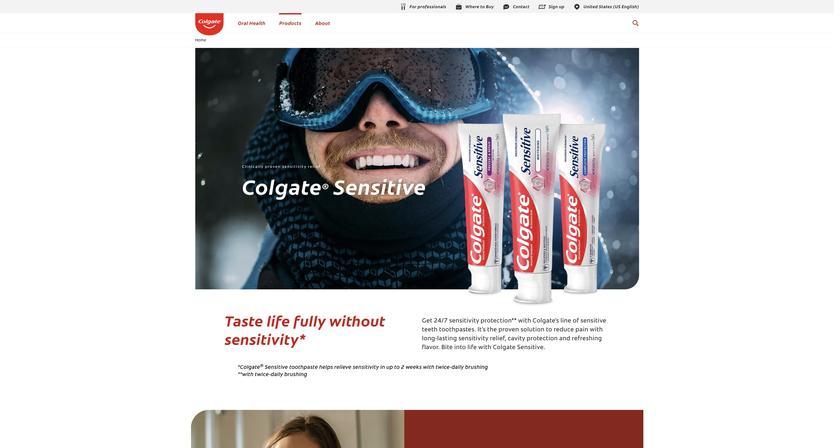 Task type: locate. For each thing, give the bounding box(es) containing it.
and
[[560, 337, 571, 343]]

clinically
[[242, 165, 264, 169]]

relief
[[308, 165, 321, 169]]

get 24/7 sensitivity protection** with colgate's line of sensitive teeth toothpastes. it's the proven solution to reduce pain with long-lasting sensitivity relief, cavity protection and refreshing flavor. bite into life with colgate sensitive.
[[422, 319, 607, 351]]

*colgate
[[238, 364, 260, 371]]

pain
[[576, 328, 589, 334]]

None search field
[[632, 16, 639, 30]]

1 vertical spatial to
[[395, 364, 400, 371]]

0 horizontal spatial life
[[267, 311, 290, 331]]

lasting
[[437, 337, 457, 343]]

oral health button
[[238, 19, 266, 26]]

0 horizontal spatial sensitive
[[265, 364, 288, 371]]

®
[[322, 181, 329, 192], [260, 363, 264, 369]]

life right into
[[468, 345, 477, 351]]

solution
[[521, 328, 545, 334]]

toothpastes.
[[439, 328, 476, 334]]

1 horizontal spatial daily
[[452, 364, 464, 371]]

sensitive
[[334, 171, 426, 201], [265, 364, 288, 371]]

into
[[455, 345, 466, 351]]

0 vertical spatial to
[[546, 328, 553, 334]]

to
[[546, 328, 553, 334], [395, 364, 400, 371]]

sensitivity left relief
[[282, 165, 307, 169]]

0 horizontal spatial to
[[395, 364, 400, 371]]

0 horizontal spatial colgate
[[242, 171, 322, 201]]

twice- down the bite
[[436, 364, 452, 371]]

brushing left helps
[[284, 371, 307, 378]]

life
[[267, 311, 290, 331], [468, 345, 477, 351]]

1 horizontal spatial colgate
[[493, 345, 516, 351]]

taste life fully without sensitivity*
[[225, 311, 386, 349]]

to left 2
[[395, 364, 400, 371]]

line
[[561, 319, 572, 325]]

1 vertical spatial sensitive
[[265, 364, 288, 371]]

life inside taste life fully without sensitivity*
[[267, 311, 290, 331]]

proven right "clinically"
[[265, 165, 281, 169]]

life inside get 24/7 sensitivity protection** with colgate's line of sensitive teeth toothpastes. it's the proven solution to reduce pain with long-lasting sensitivity relief, cavity protection and refreshing flavor. bite into life with colgate sensitive.
[[468, 345, 477, 351]]

with up solution
[[518, 319, 531, 325]]

colgate's
[[533, 319, 559, 325]]

*colgate ® sensitive toothpaste helps relieve sensitivity in up to 2 weeks with twice-daily brushing **with twice-daily brushing
[[238, 363, 488, 378]]

refreshing
[[572, 337, 602, 343]]

brushing
[[465, 364, 488, 371], [284, 371, 307, 378]]

colgate
[[242, 171, 322, 201], [493, 345, 516, 351]]

0 vertical spatial life
[[267, 311, 290, 331]]

0 vertical spatial colgate
[[242, 171, 322, 201]]

proven inside get 24/7 sensitivity protection** with colgate's line of sensitive teeth toothpastes. it's the proven solution to reduce pain with long-lasting sensitivity relief, cavity protection and refreshing flavor. bite into life with colgate sensitive.
[[499, 328, 519, 334]]

1 horizontal spatial proven
[[499, 328, 519, 334]]

0 vertical spatial proven
[[265, 165, 281, 169]]

daily left toothpaste
[[271, 371, 283, 378]]

sensitivity left in
[[353, 364, 379, 371]]

proven
[[265, 165, 281, 169], [499, 328, 519, 334]]

life left fully
[[267, 311, 290, 331]]

proven up cavity
[[499, 328, 519, 334]]

for professionals icon image
[[399, 3, 407, 11]]

toothpaste
[[289, 364, 318, 371]]

1 horizontal spatial life
[[468, 345, 477, 351]]

cavity
[[508, 337, 525, 343]]

1 vertical spatial life
[[468, 345, 477, 351]]

sensitivity
[[282, 165, 307, 169], [449, 319, 479, 325], [459, 337, 489, 343], [353, 364, 379, 371]]

1 horizontal spatial brushing
[[465, 364, 488, 371]]

0 horizontal spatial daily
[[271, 371, 283, 378]]

1 vertical spatial colgate
[[493, 345, 516, 351]]

0 vertical spatial ®
[[322, 181, 329, 192]]

twice-
[[436, 364, 452, 371], [255, 371, 271, 378]]

sensitive inside "clinically proven sensitivity relief colgate ® sensitive"
[[334, 171, 426, 201]]

flavor.
[[422, 345, 440, 351]]

with right weeks
[[423, 364, 435, 371]]

daily down into
[[452, 364, 464, 371]]

1 horizontal spatial to
[[546, 328, 553, 334]]

brushing down into
[[465, 364, 488, 371]]

with inside *colgate ® sensitive toothpaste helps relieve sensitivity in up to 2 weeks with twice-daily brushing **with twice-daily brushing
[[423, 364, 435, 371]]

colgate inside "clinically proven sensitivity relief colgate ® sensitive"
[[242, 171, 322, 201]]

colgate inside get 24/7 sensitivity protection** with colgate's line of sensitive teeth toothpastes. it's the proven solution to reduce pain with long-lasting sensitivity relief, cavity protection and refreshing flavor. bite into life with colgate sensitive.
[[493, 345, 516, 351]]

sensitivity down it's
[[459, 337, 489, 343]]

to inside get 24/7 sensitivity protection** with colgate's line of sensitive teeth toothpastes. it's the proven solution to reduce pain with long-lasting sensitivity relief, cavity protection and refreshing flavor. bite into life with colgate sensitive.
[[546, 328, 553, 334]]

sensitive.
[[517, 345, 545, 351]]

teeth
[[422, 328, 438, 334]]

® inside *colgate ® sensitive toothpaste helps relieve sensitivity in up to 2 weeks with twice-daily brushing **with twice-daily brushing
[[260, 363, 264, 369]]

to down colgate's
[[546, 328, 553, 334]]

daily
[[452, 364, 464, 371], [271, 371, 283, 378]]

with
[[518, 319, 531, 325], [590, 328, 603, 334], [479, 345, 492, 351], [423, 364, 435, 371]]

relief,
[[490, 337, 507, 343]]

**with
[[238, 371, 254, 378]]

protection**
[[481, 319, 517, 325]]

twice- right **with
[[255, 371, 271, 378]]

up
[[387, 364, 393, 371]]

woman looking in the mirror brushing her teeth image
[[191, 411, 405, 449]]

1 horizontal spatial twice-
[[436, 364, 452, 371]]

1 horizontal spatial sensitive
[[334, 171, 426, 201]]

0 horizontal spatial proven
[[265, 165, 281, 169]]

1 vertical spatial ®
[[260, 363, 264, 369]]

1 horizontal spatial ®
[[322, 181, 329, 192]]

the
[[487, 328, 497, 334]]

without
[[330, 311, 386, 331]]

1 vertical spatial proven
[[499, 328, 519, 334]]

0 vertical spatial sensitive
[[334, 171, 426, 201]]

taste
[[225, 311, 263, 331]]

0 horizontal spatial ®
[[260, 363, 264, 369]]



Task type: describe. For each thing, give the bounding box(es) containing it.
sensitivity up toothpastes.
[[449, 319, 479, 325]]

health
[[250, 19, 266, 26]]

long-
[[422, 337, 437, 343]]

colgate® logo image
[[195, 13, 223, 35]]

sensitive
[[581, 319, 607, 325]]

with down sensitive
[[590, 328, 603, 334]]

colgate sensitive products image
[[451, 110, 611, 307]]

products
[[279, 19, 302, 26]]

protection
[[527, 337, 558, 343]]

sign up icon image
[[538, 3, 546, 11]]

0 horizontal spatial brushing
[[284, 371, 307, 378]]

® inside "clinically proven sensitivity relief colgate ® sensitive"
[[322, 181, 329, 192]]

of
[[573, 319, 579, 325]]

sensitivity inside "clinically proven sensitivity relief colgate ® sensitive"
[[282, 165, 307, 169]]

location icon image
[[573, 3, 581, 11]]

bite
[[442, 345, 453, 351]]

sensitivity*
[[225, 329, 306, 349]]

oral health
[[238, 19, 266, 26]]

relieve
[[335, 364, 352, 371]]

24/7
[[434, 319, 448, 325]]

contact icon image
[[503, 3, 511, 11]]

sensitivity inside *colgate ® sensitive toothpaste helps relieve sensitivity in up to 2 weeks with twice-daily brushing **with twice-daily brushing
[[353, 364, 379, 371]]

it's
[[478, 328, 486, 334]]

home
[[195, 37, 206, 43]]

about
[[315, 19, 330, 26]]

proven inside "clinically proven sensitivity relief colgate ® sensitive"
[[265, 165, 281, 169]]

get
[[422, 319, 433, 325]]

where to buy icon image
[[455, 3, 463, 11]]

sensitive inside *colgate ® sensitive toothpaste helps relieve sensitivity in up to 2 weeks with twice-daily brushing **with twice-daily brushing
[[265, 364, 288, 371]]

to inside *colgate ® sensitive toothpaste helps relieve sensitivity in up to 2 weeks with twice-daily brushing **with twice-daily brushing
[[395, 364, 400, 371]]

with down relief,
[[479, 345, 492, 351]]

about button
[[315, 19, 330, 26]]

in
[[381, 364, 385, 371]]

clinically proven sensitivity relief image
[[195, 48, 639, 290]]

clinically proven sensitivity relief colgate ® sensitive
[[242, 165, 426, 201]]

2
[[401, 364, 405, 371]]

0 horizontal spatial twice-
[[255, 371, 271, 378]]

helps
[[319, 364, 333, 371]]

home link
[[191, 37, 211, 43]]

products button
[[279, 19, 302, 26]]

fully
[[294, 311, 326, 331]]

weeks
[[406, 364, 422, 371]]

oral
[[238, 19, 248, 26]]

reduce
[[554, 328, 574, 334]]



Task type: vqa. For each thing, say whether or not it's contained in the screenshot.
proven
yes



